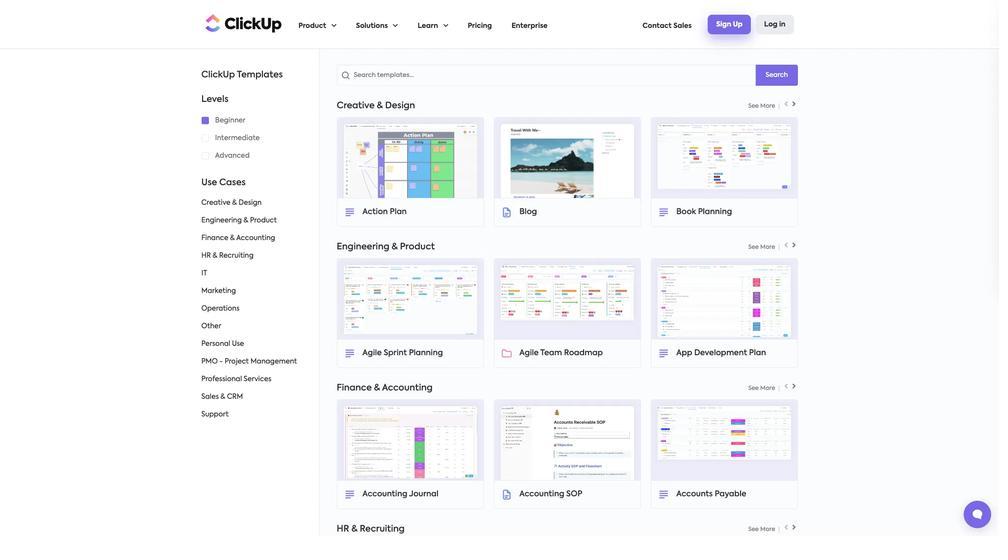 Task type: vqa. For each thing, say whether or not it's contained in the screenshot.
bottommost Finance & Accounting
yes



Task type: locate. For each thing, give the bounding box(es) containing it.
levels
[[201, 95, 229, 104]]

0 horizontal spatial creative
[[201, 200, 231, 207]]

1 vertical spatial list
[[201, 199, 314, 419]]

1 vertical spatial hr & recruiting
[[337, 525, 405, 534]]

0 horizontal spatial creative & design
[[201, 200, 262, 207]]

more
[[761, 104, 775, 109], [761, 245, 775, 251], [761, 386, 775, 392], [761, 527, 775, 533]]

design inside 'list'
[[239, 200, 262, 207]]

&
[[377, 102, 383, 110], [232, 200, 237, 207], [244, 217, 248, 224], [230, 235, 235, 242], [392, 243, 398, 252], [213, 253, 218, 260], [374, 384, 380, 393], [221, 394, 225, 401], [351, 525, 358, 534]]

0 vertical spatial recruiting
[[219, 253, 254, 260]]

development
[[694, 350, 747, 358]]

0 vertical spatial hr
[[201, 253, 211, 260]]

accounting sop link
[[502, 490, 633, 500]]

1 horizontal spatial engineering
[[337, 243, 390, 252]]

0 vertical spatial list
[[299, 0, 643, 49]]

1 vertical spatial planning
[[409, 350, 443, 358]]

creative & design link
[[201, 200, 262, 207]]

in
[[779, 21, 786, 28]]

finance
[[201, 235, 228, 242], [337, 384, 372, 393]]

plan
[[390, 208, 407, 216], [749, 350, 766, 358]]

recruiting
[[219, 253, 254, 260], [360, 525, 405, 534]]

accounts payable
[[676, 491, 746, 499]]

contact
[[643, 23, 672, 29]]

1 horizontal spatial product
[[299, 23, 326, 29]]

sales right "contact"
[[674, 23, 692, 29]]

engineering down creative & design link in the left top of the page
[[201, 217, 242, 224]]

2 more from the top
[[761, 245, 775, 251]]

log
[[764, 21, 778, 28]]

1 vertical spatial engineering
[[337, 243, 390, 252]]

professional services
[[201, 376, 271, 383]]

accounting left "sop"
[[519, 491, 564, 499]]

0 horizontal spatial finance
[[201, 235, 228, 242]]

use left cases
[[201, 179, 217, 187]]

sales up support link
[[201, 394, 219, 401]]

plan right development
[[749, 350, 766, 358]]

hr & recruiting down finance & accounting "link"
[[201, 253, 254, 260]]

None submit
[[756, 65, 798, 86]]

see more for engineering & product
[[749, 245, 775, 251]]

action plan link
[[345, 208, 476, 218]]

agile sprint planning link
[[345, 349, 476, 359]]

0 horizontal spatial planning
[[409, 350, 443, 358]]

finance & accounting
[[201, 235, 275, 242], [337, 384, 433, 393]]

hr & recruiting
[[201, 253, 254, 260], [337, 525, 405, 534]]

finance & accounting down sprint
[[337, 384, 433, 393]]

1 see more from the top
[[749, 104, 775, 109]]

1 agile from the left
[[362, 350, 382, 358]]

learn button
[[418, 0, 448, 49]]

1 horizontal spatial agile
[[519, 350, 539, 358]]

1 vertical spatial use
[[232, 341, 244, 348]]

planning
[[698, 208, 732, 216], [409, 350, 443, 358]]

0 vertical spatial plan
[[390, 208, 407, 216]]

main navigation element
[[299, 0, 794, 49]]

finance & accounting down engineering & product "link"
[[201, 235, 275, 242]]

0 horizontal spatial product
[[250, 217, 277, 224]]

0 vertical spatial hr & recruiting
[[201, 253, 254, 260]]

use cases
[[201, 179, 246, 187]]

accounting
[[236, 235, 275, 242], [382, 384, 433, 393], [362, 491, 407, 499], [519, 491, 564, 499]]

sign
[[716, 21, 732, 28]]

1 horizontal spatial engineering & product
[[337, 243, 435, 252]]

beginner
[[215, 117, 246, 124]]

0 vertical spatial engineering
[[201, 217, 242, 224]]

payable
[[715, 491, 746, 499]]

product
[[299, 23, 326, 29], [250, 217, 277, 224], [400, 243, 435, 252]]

action plan
[[362, 208, 407, 216]]

engineering & product
[[201, 217, 277, 224], [337, 243, 435, 252]]

recruiting down finance & accounting "link"
[[219, 253, 254, 260]]

engineering down action at top left
[[337, 243, 390, 252]]

-
[[219, 359, 223, 365]]

agile
[[362, 350, 382, 358], [519, 350, 539, 358]]

more for engineering & product
[[761, 245, 775, 251]]

sales & crm link
[[201, 394, 243, 401]]

1 horizontal spatial creative
[[337, 102, 375, 110]]

planning right sprint
[[409, 350, 443, 358]]

1 horizontal spatial creative & design
[[337, 102, 415, 110]]

0 horizontal spatial hr
[[201, 253, 211, 260]]

2 see more from the top
[[749, 245, 775, 251]]

planning right book
[[698, 208, 732, 216]]

see for hr & recruiting
[[749, 527, 759, 533]]

sprint
[[384, 350, 407, 358]]

pricing
[[468, 23, 492, 29]]

design
[[385, 102, 415, 110], [239, 200, 262, 207]]

0 horizontal spatial design
[[239, 200, 262, 207]]

project
[[225, 359, 249, 365]]

log in link
[[756, 15, 794, 34]]

advanced
[[215, 153, 250, 159]]

list
[[299, 0, 643, 49], [201, 199, 314, 419]]

engineering & product down action plan
[[337, 243, 435, 252]]

2 vertical spatial product
[[400, 243, 435, 252]]

0 vertical spatial creative & design
[[337, 102, 415, 110]]

pmo
[[201, 359, 218, 365]]

1 horizontal spatial recruiting
[[360, 525, 405, 534]]

accounting journal link
[[345, 490, 476, 500]]

0 vertical spatial planning
[[698, 208, 732, 216]]

1 horizontal spatial use
[[232, 341, 244, 348]]

agile for agile team roadmap
[[519, 350, 539, 358]]

0 horizontal spatial recruiting
[[219, 253, 254, 260]]

1 horizontal spatial planning
[[698, 208, 732, 216]]

it
[[201, 270, 207, 277]]

professional
[[201, 376, 242, 383]]

1 horizontal spatial plan
[[749, 350, 766, 358]]

0 horizontal spatial agile
[[362, 350, 382, 358]]

0 vertical spatial use
[[201, 179, 217, 187]]

1 vertical spatial creative & design
[[201, 200, 262, 207]]

engineering & product up finance & accounting "link"
[[201, 217, 277, 224]]

use up project
[[232, 341, 244, 348]]

1 horizontal spatial finance & accounting
[[337, 384, 433, 393]]

1 more from the top
[[761, 104, 775, 109]]

agile left sprint
[[362, 350, 382, 358]]

accounting inside accounting journal link
[[362, 491, 407, 499]]

3 more from the top
[[761, 386, 775, 392]]

see for engineering & product
[[749, 245, 759, 251]]

enterprise link
[[512, 0, 548, 49]]

1 horizontal spatial sales
[[674, 23, 692, 29]]

4 see from the top
[[749, 527, 759, 533]]

0 vertical spatial design
[[385, 102, 415, 110]]

up
[[733, 21, 743, 28]]

log in
[[764, 21, 786, 28]]

1 see from the top
[[749, 104, 759, 109]]

agile for agile sprint planning
[[362, 350, 382, 358]]

1 vertical spatial finance
[[337, 384, 372, 393]]

use
[[201, 179, 217, 187], [232, 341, 244, 348]]

0 vertical spatial finance & accounting
[[201, 235, 275, 242]]

agile left team
[[519, 350, 539, 358]]

hr
[[201, 253, 211, 260], [337, 525, 349, 534]]

4 more from the top
[[761, 527, 775, 533]]

agile sprint planning
[[362, 350, 443, 358]]

3 see from the top
[[749, 386, 759, 392]]

hr & recruiting down accounting journal
[[337, 525, 405, 534]]

product button
[[299, 0, 336, 49]]

sales
[[674, 23, 692, 29], [201, 394, 219, 401]]

3 see more from the top
[[749, 386, 775, 392]]

1 vertical spatial sales
[[201, 394, 219, 401]]

plan right action at top left
[[390, 208, 407, 216]]

0 vertical spatial sales
[[674, 23, 692, 29]]

see more
[[749, 104, 775, 109], [749, 245, 775, 251], [749, 386, 775, 392], [749, 527, 775, 533]]

1 vertical spatial product
[[250, 217, 277, 224]]

cases
[[219, 179, 246, 187]]

see for finance & accounting
[[749, 386, 759, 392]]

creative
[[337, 102, 375, 110], [201, 200, 231, 207]]

pmo - project management link
[[201, 359, 297, 365]]

0 vertical spatial product
[[299, 23, 326, 29]]

see more for hr & recruiting
[[749, 527, 775, 533]]

accounting left the journal
[[362, 491, 407, 499]]

app development plan
[[676, 350, 766, 358]]

finance & accounting link
[[201, 235, 275, 242]]

creative & design
[[337, 102, 415, 110], [201, 200, 262, 207]]

0 vertical spatial engineering & product
[[201, 217, 277, 224]]

1 vertical spatial plan
[[749, 350, 766, 358]]

2 see from the top
[[749, 245, 759, 251]]

solutions
[[356, 23, 388, 29]]

recruiting down accounting journal
[[360, 525, 405, 534]]

1 vertical spatial engineering & product
[[337, 243, 435, 252]]

list containing product
[[299, 0, 643, 49]]

hr & recruiting link
[[201, 253, 254, 260]]

team
[[540, 350, 562, 358]]

accounting down agile sprint planning link
[[382, 384, 433, 393]]

accounting inside accounting sop link
[[519, 491, 564, 499]]

4 see more from the top
[[749, 527, 775, 533]]

1 horizontal spatial hr
[[337, 525, 349, 534]]

2 agile from the left
[[519, 350, 539, 358]]

1 horizontal spatial design
[[385, 102, 415, 110]]

1 vertical spatial design
[[239, 200, 262, 207]]

1 horizontal spatial hr & recruiting
[[337, 525, 405, 534]]



Task type: describe. For each thing, give the bounding box(es) containing it.
0 horizontal spatial use
[[201, 179, 217, 187]]

app development plan link
[[659, 349, 790, 359]]

list containing creative & design
[[201, 199, 314, 419]]

product inside product dropdown button
[[299, 23, 326, 29]]

sales & crm
[[201, 394, 243, 401]]

marketing
[[201, 288, 236, 295]]

sop
[[566, 491, 582, 499]]

blog link
[[502, 208, 633, 218]]

blog
[[519, 208, 537, 216]]

contact sales link
[[643, 0, 692, 49]]

agile team roadmap
[[519, 350, 603, 358]]

professional services link
[[201, 376, 271, 383]]

0 horizontal spatial engineering
[[201, 217, 242, 224]]

clickup templates
[[201, 71, 283, 79]]

agile team roadmap link
[[502, 349, 633, 359]]

see more for finance & accounting
[[749, 386, 775, 392]]

2 horizontal spatial product
[[400, 243, 435, 252]]

engineering & product link
[[201, 217, 277, 224]]

Search templates… search field
[[337, 65, 756, 86]]

accounts payable link
[[659, 490, 790, 500]]

clickup templates link
[[201, 71, 283, 79]]

services
[[244, 376, 271, 383]]

1 vertical spatial finance & accounting
[[337, 384, 433, 393]]

sales inside 'main navigation' element
[[674, 23, 692, 29]]

1 vertical spatial creative
[[201, 200, 231, 207]]

marketing link
[[201, 288, 236, 295]]

intermediate
[[215, 135, 260, 142]]

sign up
[[716, 21, 743, 28]]

enterprise
[[512, 23, 548, 29]]

pmo - project management
[[201, 359, 297, 365]]

personal use link
[[201, 341, 244, 348]]

0 horizontal spatial hr & recruiting
[[201, 253, 254, 260]]

other link
[[201, 323, 221, 330]]

recruiting inside 'list'
[[219, 253, 254, 260]]

support
[[201, 412, 229, 418]]

other
[[201, 323, 221, 330]]

see more for creative & design
[[749, 104, 775, 109]]

templates
[[237, 71, 283, 79]]

operations
[[201, 306, 240, 313]]

personal
[[201, 341, 230, 348]]

accounting sop
[[519, 491, 582, 499]]

book planning link
[[659, 208, 790, 218]]

crm
[[227, 394, 243, 401]]

support link
[[201, 412, 229, 418]]

more for finance & accounting
[[761, 386, 775, 392]]

0 horizontal spatial finance & accounting
[[201, 235, 275, 242]]

accounting down engineering & product "link"
[[236, 235, 275, 242]]

see for creative & design
[[749, 104, 759, 109]]

accounting journal
[[362, 491, 438, 499]]

0 vertical spatial finance
[[201, 235, 228, 242]]

more for hr & recruiting
[[761, 527, 775, 533]]

0 vertical spatial creative
[[337, 102, 375, 110]]

0 horizontal spatial engineering & product
[[201, 217, 277, 224]]

personal use
[[201, 341, 244, 348]]

1 vertical spatial recruiting
[[360, 525, 405, 534]]

app
[[676, 350, 692, 358]]

action
[[362, 208, 388, 216]]

accounts
[[676, 491, 713, 499]]

1 horizontal spatial finance
[[337, 384, 372, 393]]

it link
[[201, 270, 207, 277]]

more for creative & design
[[761, 104, 775, 109]]

operations link
[[201, 306, 240, 313]]

solutions button
[[356, 0, 398, 49]]

sign up button
[[708, 15, 751, 34]]

book
[[676, 208, 696, 216]]

management
[[251, 359, 297, 365]]

0 horizontal spatial sales
[[201, 394, 219, 401]]

book planning
[[676, 208, 732, 216]]

learn
[[418, 23, 438, 29]]

0 horizontal spatial plan
[[390, 208, 407, 216]]

1 vertical spatial hr
[[337, 525, 349, 534]]

contact sales
[[643, 23, 692, 29]]

roadmap
[[564, 350, 603, 358]]

clickup
[[201, 71, 235, 79]]

journal
[[409, 491, 438, 499]]

pricing link
[[468, 0, 492, 49]]



